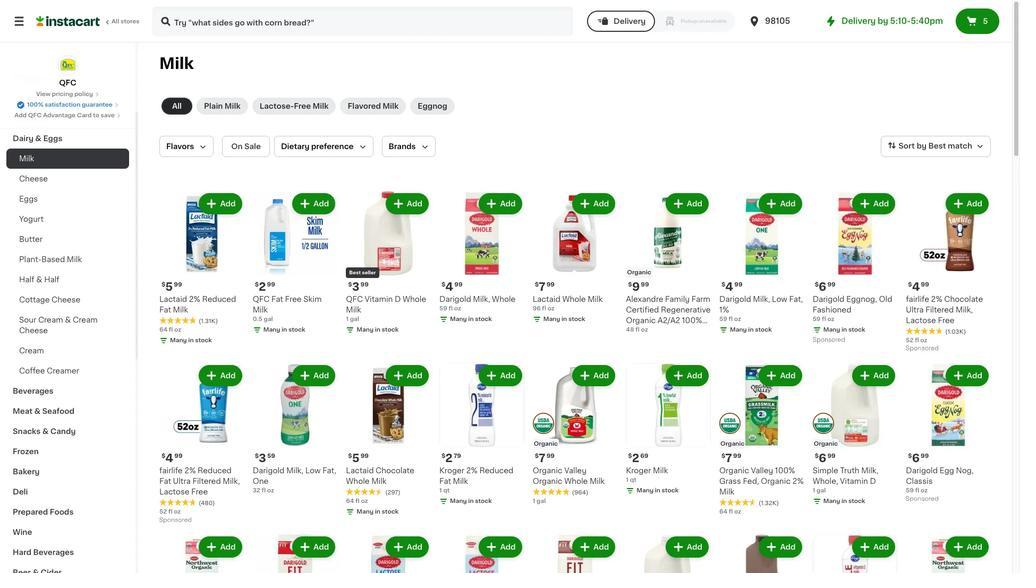 Task type: vqa. For each thing, say whether or not it's contained in the screenshot.


Task type: locate. For each thing, give the bounding box(es) containing it.
0 vertical spatial all
[[112, 19, 119, 24]]

5 for lactaid 2% reduced fat milk
[[165, 281, 173, 293]]

vitamin down $ 3 99
[[365, 296, 393, 303]]

$
[[162, 282, 165, 288], [442, 282, 446, 288], [722, 282, 726, 288], [255, 282, 259, 288], [348, 282, 352, 288], [535, 282, 539, 288], [628, 282, 632, 288], [815, 282, 819, 288], [908, 282, 912, 288], [162, 454, 165, 460], [442, 454, 446, 460], [722, 454, 726, 460], [255, 454, 259, 460], [348, 454, 352, 460], [535, 454, 539, 460], [628, 454, 632, 460], [815, 454, 819, 460], [908, 454, 912, 460]]

free up (1.03k)
[[938, 317, 955, 325]]

1 horizontal spatial all
[[172, 103, 182, 110]]

darigold inside darigold milk, whole 59 fl oz
[[440, 296, 471, 303]]

coffee creamer
[[19, 368, 79, 375]]

by right sort
[[917, 143, 927, 150]]

many in stock down lactaid whole milk 96 fl oz at the right of page
[[543, 317, 585, 322]]

item badge image for organic valley organic whole milk
[[533, 413, 554, 435]]

0 vertical spatial best
[[929, 143, 946, 150]]

fairlife for ultra
[[906, 296, 929, 303]]

qt down "$ 2 69"
[[630, 478, 637, 484]]

99 up organic valley organic whole milk in the right bottom of the page
[[547, 454, 555, 460]]

1 vertical spatial cheese
[[52, 297, 80, 304]]

0 vertical spatial 52
[[906, 338, 914, 344]]

cheese link
[[6, 169, 129, 189]]

fairlife inside fairlife 2% chocolate ultra filtered milk, lactose free
[[906, 296, 929, 303]]

$ up '96'
[[535, 282, 539, 288]]

1 inside qfc vitamin d whole milk 1 gal
[[346, 317, 349, 322]]

0 horizontal spatial kroger
[[440, 468, 465, 475]]

0 vertical spatial low
[[772, 296, 788, 303]]

cheese down the milk "link"
[[19, 175, 48, 183]]

all left plain
[[172, 103, 182, 110]]

99 up grass
[[733, 454, 742, 460]]

$ up lactaid chocolate whole milk
[[348, 454, 352, 460]]

0 horizontal spatial 64
[[159, 327, 167, 333]]

2 vertical spatial 5
[[352, 454, 360, 465]]

100% down view
[[27, 102, 43, 108]]

None search field
[[152, 6, 573, 36]]

whole inside organic valley organic whole milk
[[564, 478, 588, 486]]

1 vertical spatial by
[[917, 143, 927, 150]]

on sale
[[231, 143, 261, 150]]

cream link
[[6, 341, 129, 361]]

1 vertical spatial lactose
[[159, 489, 189, 497]]

52 for fairlife 2% reduced fat ultra filtered milk, lactose free
[[159, 510, 167, 516]]

$ 6 99 for simple
[[815, 454, 836, 465]]

2% for fairlife 2% reduced fat ultra filtered milk, lactose free
[[185, 468, 196, 475]]

1 valley from the left
[[751, 468, 773, 475]]

1 half from the left
[[19, 276, 34, 284]]

$ for fairlife 2% reduced fat ultra filtered milk, lactose free
[[162, 454, 165, 460]]

dietary preference button
[[274, 136, 373, 157]]

all inside 'link'
[[172, 103, 182, 110]]

darigold inside darigold egg nog, classis 59 fl oz
[[906, 468, 938, 475]]

low inside darigold milk, low fat, 1% 59 fl oz
[[772, 296, 788, 303]]

qt inside kroger 2% reduced fat milk 1 qt
[[443, 489, 450, 494]]

free inside fairlife 2% chocolate ultra filtered milk, lactose free
[[938, 317, 955, 325]]

gal right 0.5
[[264, 317, 273, 322]]

$ 2 79
[[442, 453, 461, 465]]

99 inside $ 3 99
[[361, 282, 369, 288]]

cheese down the sour
[[19, 327, 48, 335]]

(1.03k)
[[946, 329, 966, 335]]

99 for fairlife 2% reduced fat ultra filtered milk, lactose free
[[174, 454, 183, 460]]

valley inside organic valley organic whole milk
[[564, 468, 587, 475]]

ultra inside fairlife 2% chocolate ultra filtered milk, lactose free
[[906, 306, 924, 314]]

policy
[[74, 91, 93, 97]]

meat
[[13, 408, 32, 416]]

cheese
[[19, 175, 48, 183], [52, 297, 80, 304], [19, 327, 48, 335]]

& up "cottage"
[[36, 276, 42, 284]]

kroger
[[440, 468, 465, 475], [626, 468, 651, 475]]

oz inside darigold milk, low fat, 1% 59 fl oz
[[734, 317, 741, 322]]

$ for organic valley 100% grass fed, organic 2% milk
[[722, 454, 726, 460]]

0 horizontal spatial 5
[[165, 281, 173, 293]]

2% inside lactaid 2% reduced fat milk
[[189, 296, 200, 303]]

0 horizontal spatial by
[[878, 17, 889, 25]]

grass-
[[626, 328, 651, 335]]

fat for kroger 2% reduced fat milk 1 qt
[[440, 478, 451, 486]]

qt inside kroger milk 1 qt
[[630, 478, 637, 484]]

1 vertical spatial best
[[349, 270, 361, 275]]

$ for qfc vitamin d whole milk
[[348, 282, 352, 288]]

5 inside 5 button
[[983, 18, 988, 25]]

milk, inside darigold milk, low fat, 1% 59 fl oz
[[753, 296, 770, 303]]

99 for simple truth milk, whole, vitamin d
[[828, 454, 836, 460]]

yogurt link
[[6, 209, 129, 230]]

99 up qfc fat free skim milk 0.5 gal
[[267, 282, 275, 288]]

2 item badge image from the left
[[533, 413, 554, 435]]

$ up fashioned
[[815, 282, 819, 288]]

& for eggs
[[35, 135, 41, 142]]

many in stock down darigold milk, low fat, 1% 59 fl oz
[[730, 327, 772, 333]]

4 for fairlife 2% reduced fat ultra filtered milk, lactose free
[[165, 453, 173, 465]]

1 vertical spatial chocolate
[[376, 468, 414, 475]]

1 horizontal spatial lactose
[[906, 317, 936, 325]]

0 horizontal spatial half
[[19, 276, 34, 284]]

$ 7 99 for organic valley organic whole milk
[[535, 454, 555, 465]]

& down "cottage cheese" link
[[65, 317, 71, 324]]

2 horizontal spatial 2
[[632, 454, 639, 465]]

$ 9 99
[[628, 281, 649, 293]]

ultra
[[906, 306, 924, 314], [173, 478, 191, 486]]

1 horizontal spatial ultra
[[906, 306, 924, 314]]

lactaid inside lactaid 2% reduced fat milk
[[159, 296, 187, 303]]

kroger for fat
[[440, 468, 465, 475]]

many down darigold milk, low fat, 1% 59 fl oz
[[730, 327, 747, 333]]

fairlife
[[906, 296, 929, 303], [159, 468, 183, 475]]

$ 4 99 for darigold milk, whole
[[442, 281, 463, 293]]

7 up '96'
[[539, 281, 546, 293]]

1 horizontal spatial eggs
[[43, 135, 62, 142]]

by
[[878, 17, 889, 25], [917, 143, 927, 150]]

0 vertical spatial chocolate
[[945, 296, 983, 303]]

100%
[[27, 102, 43, 108], [682, 317, 702, 325], [775, 468, 795, 475]]

many down lactaid 2% reduced fat milk
[[170, 338, 187, 344]]

item badge image
[[720, 413, 741, 435], [533, 413, 554, 435]]

$ for kroger milk
[[628, 454, 632, 460]]

2 half from the left
[[44, 276, 59, 284]]

chocolate inside lactaid chocolate whole milk
[[376, 468, 414, 475]]

64 fl oz for lactaid chocolate whole milk
[[346, 499, 368, 505]]

1 vertical spatial qt
[[443, 489, 450, 494]]

2 up 0.5
[[259, 281, 266, 293]]

fat inside 'fairlife 2% reduced fat ultra filtered milk, lactose free'
[[159, 478, 171, 486]]

many in stock down kroger 2% reduced fat milk 1 qt
[[450, 499, 492, 505]]

64 fl oz down lactaid chocolate whole milk
[[346, 499, 368, 505]]

valley up fed,
[[751, 468, 773, 475]]

in for kroger milk
[[655, 489, 661, 494]]

half down "plant-based milk"
[[44, 276, 59, 284]]

many for qfc vitamin d whole milk
[[357, 327, 374, 333]]

fairlife inside 'fairlife 2% reduced fat ultra filtered milk, lactose free'
[[159, 468, 183, 475]]

many down fashioned
[[824, 327, 840, 333]]

64 down lactaid 2% reduced fat milk
[[159, 327, 167, 333]]

qfc vitamin d whole milk 1 gal
[[346, 296, 426, 322]]

2 for kroger milk
[[632, 454, 639, 465]]

reduced inside lactaid 2% reduced fat milk
[[202, 296, 236, 303]]

1 vertical spatial beverages
[[33, 550, 74, 557]]

best left match
[[929, 143, 946, 150]]

reduced inside 'fairlife 2% reduced fat ultra filtered milk, lactose free'
[[198, 468, 232, 475]]

1 gal
[[533, 499, 546, 505]]

darigold
[[440, 296, 471, 303], [720, 296, 751, 303], [813, 296, 845, 303], [253, 468, 285, 475], [906, 468, 938, 475]]

1 horizontal spatial d
[[870, 478, 876, 486]]

2 left the "79"
[[446, 453, 453, 465]]

reduced for 4
[[198, 468, 232, 475]]

in for darigold eggnog, old fashioned
[[842, 327, 847, 333]]

best inside field
[[929, 143, 946, 150]]

1 horizontal spatial valley
[[751, 468, 773, 475]]

delivery inside button
[[614, 18, 646, 25]]

99 up 'fairlife 2% reduced fat ultra filtered milk, lactose free'
[[174, 454, 183, 460]]

3 for darigold milk, low fat, one
[[259, 454, 266, 465]]

$ for darigold milk, low fat, one
[[255, 454, 259, 460]]

many down kroger 2% reduced fat milk 1 qt
[[450, 499, 467, 505]]

free inside 'fairlife 2% reduced fat ultra filtered milk, lactose free'
[[191, 489, 208, 497]]

6 up simple
[[819, 454, 827, 465]]

0 vertical spatial by
[[878, 17, 889, 25]]

many in stock down kroger milk 1 qt
[[637, 489, 679, 494]]

0 vertical spatial 3
[[352, 281, 360, 293]]

valley for milk
[[564, 468, 587, 475]]

seller
[[362, 270, 376, 275]]

1 horizontal spatial lactaid
[[346, 468, 374, 475]]

59 inside darigold milk, whole 59 fl oz
[[440, 306, 447, 312]]

0 horizontal spatial best
[[349, 270, 361, 275]]

flavors
[[166, 143, 194, 150]]

1 horizontal spatial filtered
[[926, 306, 954, 314]]

add inside product group
[[687, 200, 703, 208]]

item badge image for organic valley 100% grass fed, organic 2% milk
[[720, 413, 741, 435]]

0 vertical spatial $ 5 99
[[162, 281, 182, 293]]

in for lactaid whole milk
[[562, 317, 567, 322]]

fed
[[651, 328, 663, 335]]

milk inside kroger milk 1 qt
[[653, 468, 668, 475]]

0 horizontal spatial low
[[305, 468, 321, 475]]

52 fl oz
[[906, 338, 928, 344], [159, 510, 181, 516]]

in for qfc fat free skim milk
[[282, 327, 287, 333]]

$ 6 99 up fashioned
[[815, 281, 836, 293]]

milk inside organic valley 100% grass fed, organic 2% milk
[[720, 489, 735, 497]]

many in stock down (297)
[[357, 510, 399, 516]]

whole inside lactaid whole milk 96 fl oz
[[562, 296, 586, 303]]

0 horizontal spatial 52 fl oz
[[159, 510, 181, 516]]

whole,
[[813, 478, 838, 486]]

1 vertical spatial vitamin
[[840, 478, 868, 486]]

99 up fairlife 2% chocolate ultra filtered milk, lactose free
[[921, 282, 929, 288]]

7 up organic valley organic whole milk in the right bottom of the page
[[539, 454, 546, 465]]

1 horizontal spatial 52
[[906, 338, 914, 344]]

many for darigold eggnog, old fashioned
[[824, 327, 840, 333]]

$ for lactaid chocolate whole milk
[[348, 454, 352, 460]]

many for darigold milk, low fat, 1%
[[730, 327, 747, 333]]

darigold for darigold milk, whole
[[440, 296, 471, 303]]

fat inside kroger 2% reduced fat milk 1 qt
[[440, 478, 451, 486]]

0 horizontal spatial lactose
[[159, 489, 189, 497]]

bakery
[[13, 469, 40, 476]]

oz inside darigold milk, whole 59 fl oz
[[454, 306, 461, 312]]

prepared
[[13, 509, 48, 517]]

1 horizontal spatial kroger
[[626, 468, 651, 475]]

64 fl oz down lactaid 2% reduced fat milk
[[159, 327, 181, 333]]

$ inside "$ 2 69"
[[628, 454, 632, 460]]

lactaid inside lactaid chocolate whole milk
[[346, 468, 374, 475]]

0 vertical spatial qt
[[630, 478, 637, 484]]

1 vertical spatial ultra
[[173, 478, 191, 486]]

1 horizontal spatial 52 fl oz
[[906, 338, 928, 344]]

1 down 'whole,'
[[813, 489, 815, 494]]

2% inside kroger 2% reduced fat milk 1 qt
[[466, 468, 478, 475]]

gal inside "simple truth milk, whole, vitamin d 1 gal"
[[817, 489, 826, 494]]

79
[[454, 454, 461, 460]]

0 vertical spatial 64
[[159, 327, 167, 333]]

lactose inside 'fairlife 2% reduced fat ultra filtered milk, lactose free'
[[159, 489, 189, 497]]

1 kroger from the left
[[440, 468, 465, 475]]

fl inside lactaid whole milk 96 fl oz
[[542, 306, 546, 312]]

$ up '1%'
[[722, 282, 726, 288]]

$ inside $ 2 79
[[442, 454, 446, 460]]

$ inside the "$ 2 99"
[[255, 282, 259, 288]]

sponsored badge image for darigold eggnog, old fashioned
[[813, 338, 845, 344]]

$ for darigold milk, whole
[[442, 282, 446, 288]]

1 vertical spatial 5
[[165, 281, 173, 293]]

fat, inside the "darigold milk, low fat, one 32 fl oz"
[[323, 468, 336, 475]]

qfc logo image
[[58, 55, 78, 75]]

100% down regenerative
[[682, 317, 702, 325]]

sponsored badge image down 'fairlife 2% reduced fat ultra filtered milk, lactose free'
[[159, 518, 192, 524]]

fat, for one
[[323, 468, 336, 475]]

kroger inside kroger milk 1 qt
[[626, 468, 651, 475]]

by inside delivery by 5:10-5:40pm link
[[878, 17, 889, 25]]

qfc inside qfc fat free skim milk 0.5 gal
[[253, 296, 270, 303]]

many down qfc vitamin d whole milk 1 gal
[[357, 327, 374, 333]]

0 horizontal spatial d
[[395, 296, 401, 303]]

stock for kroger milk
[[662, 489, 679, 494]]

64 down grass
[[720, 510, 728, 516]]

plain milk
[[204, 103, 241, 110]]

3 for qfc vitamin d whole milk
[[352, 281, 360, 293]]

9
[[632, 281, 640, 293]]

1 horizontal spatial fairlife
[[906, 296, 929, 303]]

stock for kroger 2% reduced fat milk
[[475, 499, 492, 505]]

2 for qfc fat free skim milk
[[259, 281, 266, 293]]

2 vertical spatial cheese
[[19, 327, 48, 335]]

beverages link
[[6, 382, 129, 402]]

$ 4 99 up darigold milk, whole 59 fl oz on the bottom
[[442, 281, 463, 293]]

d inside "simple truth milk, whole, vitamin d 1 gal"
[[870, 478, 876, 486]]

fl inside darigold milk, low fat, 1% 59 fl oz
[[729, 317, 733, 322]]

milk, inside the "darigold milk, low fat, one 32 fl oz"
[[286, 468, 304, 475]]

$ inside $ 9 99
[[628, 282, 632, 288]]

1 vertical spatial 52 fl oz
[[159, 510, 181, 516]]

6
[[819, 281, 827, 293], [819, 454, 827, 465], [912, 454, 920, 465]]

2 horizontal spatial 64
[[720, 510, 728, 516]]

48 fl oz
[[626, 327, 648, 333]]

by left 5:10-
[[878, 17, 889, 25]]

stock for darigold milk, low fat, 1%
[[755, 327, 772, 333]]

flavored milk
[[348, 103, 399, 110]]

99 for fairlife 2% chocolate ultra filtered milk, lactose free
[[921, 282, 929, 288]]

2 horizontal spatial lactaid
[[533, 296, 561, 303]]

0 vertical spatial d
[[395, 296, 401, 303]]

stock down lactaid whole milk 96 fl oz at the right of page
[[569, 317, 585, 322]]

$ for lactaid 2% reduced fat milk
[[162, 282, 165, 288]]

many for kroger milk
[[637, 489, 654, 494]]

oz inside darigold egg nog, classis 59 fl oz
[[921, 489, 928, 494]]

many down kroger milk 1 qt
[[637, 489, 654, 494]]

eggnog,
[[847, 296, 877, 303]]

stock down qfc vitamin d whole milk 1 gal
[[382, 327, 399, 333]]

stock for simple truth milk, whole, vitamin d
[[849, 499, 865, 505]]

cottage cheese link
[[6, 290, 129, 310]]

organic valley organic whole milk
[[533, 468, 605, 486]]

1 horizontal spatial qt
[[630, 478, 637, 484]]

lactose-free milk link
[[252, 98, 336, 115]]

0 horizontal spatial delivery
[[614, 18, 646, 25]]

99 for organic valley organic whole milk
[[547, 454, 555, 460]]

0 vertical spatial 5
[[983, 18, 988, 25]]

1 horizontal spatial 5
[[352, 454, 360, 465]]

0 horizontal spatial fairlife
[[159, 468, 183, 475]]

skim
[[304, 296, 322, 303]]

1 horizontal spatial by
[[917, 143, 927, 150]]

2 left 69
[[632, 454, 639, 465]]

in for darigold milk, whole
[[468, 317, 474, 322]]

5:10-
[[890, 17, 911, 25]]

gal
[[264, 317, 273, 322], [350, 317, 359, 322], [817, 489, 826, 494], [537, 499, 546, 505]]

fat, inside darigold milk, low fat, 1% 59 fl oz
[[789, 296, 803, 303]]

0 horizontal spatial lactaid
[[159, 296, 187, 303]]

1 vertical spatial d
[[870, 478, 876, 486]]

valley up "(964)"
[[564, 468, 587, 475]]

99 up lactaid whole milk 96 fl oz at the right of page
[[547, 282, 555, 288]]

2 vertical spatial 64
[[720, 510, 728, 516]]

0 horizontal spatial 2
[[259, 281, 266, 293]]

0 horizontal spatial fat,
[[323, 468, 336, 475]]

0 vertical spatial fat,
[[789, 296, 803, 303]]

milk inside alexandre family farm certified regenerative organic a2/a2 100% grass-fed milk
[[665, 328, 680, 335]]

2 vertical spatial 64 fl oz
[[720, 510, 741, 516]]

$ 7 99 for lactaid whole milk
[[535, 281, 555, 293]]

1 horizontal spatial 64 fl oz
[[346, 499, 368, 505]]

1 horizontal spatial fat,
[[789, 296, 803, 303]]

Search field
[[153, 7, 572, 35]]

cheese inside sour cream & cream cheese
[[19, 327, 48, 335]]

darigold milk, low fat, 1% 59 fl oz
[[720, 296, 803, 322]]

in down kroger 2% reduced fat milk 1 qt
[[468, 499, 474, 505]]

1 vertical spatial fairlife
[[159, 468, 183, 475]]

$ for qfc fat free skim milk
[[255, 282, 259, 288]]

add button inside product group
[[667, 195, 708, 214]]

fashioned
[[813, 306, 852, 314]]

darigold inside darigold eggnog, old fashioned 59 fl oz
[[813, 296, 845, 303]]

qfc inside qfc vitamin d whole milk 1 gal
[[346, 296, 363, 303]]

4 up darigold milk, whole 59 fl oz on the bottom
[[446, 281, 453, 293]]

eggs down the advantage
[[43, 135, 62, 142]]

$ up fairlife 2% chocolate ultra filtered milk, lactose free
[[908, 282, 912, 288]]

stock down kroger milk 1 qt
[[662, 489, 679, 494]]

egg
[[940, 468, 954, 475]]

frozen link
[[6, 442, 129, 462]]

4 up '1%'
[[726, 281, 734, 293]]

52 fl oz for fairlife 2% reduced fat ultra filtered milk, lactose free
[[159, 510, 181, 516]]

filtered up (1.03k)
[[926, 306, 954, 314]]

0 horizontal spatial filtered
[[193, 478, 221, 486]]

grass
[[720, 478, 741, 486]]

99 up simple
[[828, 454, 836, 460]]

0 horizontal spatial valley
[[564, 468, 587, 475]]

1 down $ 3 99
[[346, 317, 349, 322]]

valley inside organic valley 100% grass fed, organic 2% milk
[[751, 468, 773, 475]]

plain milk link
[[197, 98, 248, 115]]

view
[[36, 91, 51, 97]]

sale
[[244, 143, 261, 150]]

milk, inside darigold milk, whole 59 fl oz
[[473, 296, 490, 303]]

64 fl oz down grass
[[720, 510, 741, 516]]

sponsored badge image for fairlife 2% reduced fat ultra filtered milk, lactose free
[[159, 518, 192, 524]]

0 horizontal spatial qt
[[443, 489, 450, 494]]

0 vertical spatial 100%
[[27, 102, 43, 108]]

qfc fat free skim milk 0.5 gal
[[253, 296, 322, 322]]

1 vertical spatial fat,
[[323, 468, 336, 475]]

1 horizontal spatial half
[[44, 276, 59, 284]]

darigold inside darigold milk, low fat, 1% 59 fl oz
[[720, 296, 751, 303]]

alexandre
[[626, 296, 664, 303]]

darigold milk, whole 59 fl oz
[[440, 296, 516, 312]]

milk inside lactaid chocolate whole milk
[[372, 478, 387, 486]]

0 horizontal spatial item badge image
[[533, 413, 554, 435]]

snacks & candy link
[[6, 422, 129, 442]]

1 horizontal spatial vitamin
[[840, 478, 868, 486]]

$ 4 99 up 'fairlife 2% reduced fat ultra filtered milk, lactose free'
[[162, 453, 183, 465]]

$ up classis
[[908, 454, 912, 460]]

52 down 'fairlife 2% reduced fat ultra filtered milk, lactose free'
[[159, 510, 167, 516]]

oz inside lactaid whole milk 96 fl oz
[[548, 306, 555, 312]]

item badge image
[[813, 413, 834, 435]]

product group
[[159, 191, 244, 347], [253, 191, 338, 337], [346, 191, 431, 337], [440, 191, 524, 326], [533, 191, 618, 326], [626, 191, 711, 335], [720, 191, 804, 337], [813, 191, 898, 346], [906, 191, 991, 355], [159, 363, 244, 527], [253, 363, 338, 496], [346, 363, 431, 519], [440, 363, 524, 509], [533, 363, 618, 507], [626, 363, 711, 498], [720, 363, 804, 517], [813, 363, 898, 509], [906, 363, 991, 506], [159, 535, 244, 574], [253, 535, 338, 574], [346, 535, 431, 574], [440, 535, 524, 574], [533, 535, 618, 574], [626, 535, 711, 574], [720, 535, 804, 574], [813, 535, 898, 574], [906, 535, 991, 574]]

5 for lactaid chocolate whole milk
[[352, 454, 360, 465]]

sponsored badge image
[[813, 338, 845, 344], [906, 346, 938, 352], [906, 497, 938, 503], [159, 518, 192, 524]]

0 horizontal spatial 52
[[159, 510, 167, 516]]

0 horizontal spatial vitamin
[[365, 296, 393, 303]]

1 down "$ 2 69"
[[626, 478, 629, 484]]

$ 6 99 up simple
[[815, 454, 836, 465]]

stock down darigold eggnog, old fashioned 59 fl oz
[[849, 327, 865, 333]]

100% satisfaction guarantee
[[27, 102, 113, 108]]

lactaid inside lactaid whole milk 96 fl oz
[[533, 296, 561, 303]]

delivery
[[842, 17, 876, 25], [614, 18, 646, 25]]

& left candy
[[42, 428, 49, 436]]

1 horizontal spatial 3
[[352, 281, 360, 293]]

butter
[[19, 236, 43, 243]]

64 for lactaid 2% reduced fat milk
[[159, 327, 167, 333]]

add
[[14, 113, 27, 119], [220, 200, 236, 208], [314, 200, 329, 208], [407, 200, 422, 208], [500, 200, 516, 208], [594, 200, 609, 208], [687, 200, 703, 208], [780, 200, 796, 208], [874, 200, 889, 208], [967, 200, 983, 208], [220, 372, 236, 380], [314, 372, 329, 380], [407, 372, 422, 380], [500, 372, 516, 380], [594, 372, 609, 380], [687, 372, 703, 380], [780, 372, 796, 380], [874, 372, 889, 380], [967, 372, 983, 380], [220, 544, 236, 552], [314, 544, 329, 552], [407, 544, 422, 552], [500, 544, 516, 552], [594, 544, 609, 552], [687, 544, 703, 552], [780, 544, 796, 552], [874, 544, 889, 552], [967, 544, 983, 552]]

free up (480)
[[191, 489, 208, 497]]

chocolate up (297)
[[376, 468, 414, 475]]

64 fl oz for organic valley 100% grass fed, organic 2% milk
[[720, 510, 741, 516]]

1 horizontal spatial chocolate
[[945, 296, 983, 303]]

1 horizontal spatial best
[[929, 143, 946, 150]]

by inside best match sort by field
[[917, 143, 927, 150]]

2% inside 'fairlife 2% reduced fat ultra filtered milk, lactose free'
[[185, 468, 196, 475]]

$ up the one
[[255, 454, 259, 460]]

$ left the "79"
[[442, 454, 446, 460]]

add button
[[200, 195, 241, 214], [293, 195, 334, 214], [387, 195, 428, 214], [480, 195, 521, 214], [573, 195, 615, 214], [667, 195, 708, 214], [760, 195, 801, 214], [854, 195, 895, 214], [947, 195, 988, 214], [200, 367, 241, 386], [293, 367, 334, 386], [387, 367, 428, 386], [480, 367, 521, 386], [573, 367, 615, 386], [667, 367, 708, 386], [760, 367, 801, 386], [854, 367, 895, 386], [947, 367, 988, 386], [200, 539, 241, 558], [293, 539, 334, 558], [387, 539, 428, 558], [480, 539, 521, 558], [573, 539, 615, 558], [667, 539, 708, 558], [760, 539, 801, 558], [854, 539, 895, 558], [947, 539, 988, 558]]

0 vertical spatial 64 fl oz
[[159, 327, 181, 333]]

low for 1%
[[772, 296, 788, 303]]

lactaid for milk
[[159, 296, 187, 303]]

0 horizontal spatial chocolate
[[376, 468, 414, 475]]

whole
[[492, 296, 516, 303], [403, 296, 426, 303], [562, 296, 586, 303], [346, 478, 370, 486], [564, 478, 588, 486]]

$ left 69
[[628, 454, 632, 460]]

1 vertical spatial 100%
[[682, 317, 702, 325]]

gal down $ 3 99
[[350, 317, 359, 322]]

chocolate up (1.03k)
[[945, 296, 983, 303]]

darigold milk, low fat, one 32 fl oz
[[253, 468, 336, 494]]

fl inside product group
[[636, 327, 640, 333]]

fairlife 2% reduced fat ultra filtered milk, lactose free
[[159, 468, 240, 497]]

in for simple truth milk, whole, vitamin d
[[842, 499, 847, 505]]

1 horizontal spatial $ 5 99
[[348, 454, 369, 465]]

64 down lactaid chocolate whole milk
[[346, 499, 354, 505]]

low inside the "darigold milk, low fat, one 32 fl oz"
[[305, 468, 321, 475]]

2 kroger from the left
[[626, 468, 651, 475]]

59
[[440, 306, 447, 312], [720, 317, 727, 322], [813, 317, 821, 322], [267, 454, 275, 460], [906, 489, 914, 494]]

kroger inside kroger 2% reduced fat milk 1 qt
[[440, 468, 465, 475]]

0 horizontal spatial 64 fl oz
[[159, 327, 181, 333]]

stock for darigold eggnog, old fashioned
[[849, 327, 865, 333]]

organic
[[627, 270, 651, 276], [626, 317, 656, 325], [721, 442, 745, 448], [534, 442, 558, 448], [814, 442, 838, 448], [720, 468, 749, 475], [533, 468, 563, 475], [761, 478, 791, 486], [533, 478, 563, 486]]

in down darigold milk, whole 59 fl oz on the bottom
[[468, 317, 474, 322]]

&
[[35, 135, 41, 142], [36, 276, 42, 284], [65, 317, 71, 324], [34, 408, 40, 416], [42, 428, 49, 436]]

0 vertical spatial filtered
[[926, 306, 954, 314]]

in down qfc vitamin d whole milk 1 gal
[[375, 327, 380, 333]]

snacks
[[13, 428, 41, 436]]

kroger down $ 2 79
[[440, 468, 465, 475]]

2 vertical spatial 100%
[[775, 468, 795, 475]]

darigold for darigold eggnog, old fashioned
[[813, 296, 845, 303]]

0 vertical spatial cheese
[[19, 175, 48, 183]]

kroger down "$ 2 69"
[[626, 468, 651, 475]]

2 horizontal spatial 100%
[[775, 468, 795, 475]]

$ up simple
[[815, 454, 819, 460]]

lactose-
[[260, 103, 294, 110]]

99 for qfc fat free skim milk
[[267, 282, 275, 288]]

$ 3 59
[[255, 454, 275, 465]]

qt down $ 2 79
[[443, 489, 450, 494]]

best for best match
[[929, 143, 946, 150]]

7 for organic valley organic whole milk
[[539, 454, 546, 465]]

1 item badge image from the left
[[720, 413, 741, 435]]

99 for organic valley 100% grass fed, organic 2% milk
[[733, 454, 742, 460]]

1 horizontal spatial 100%
[[682, 317, 702, 325]]

0 horizontal spatial all
[[112, 19, 119, 24]]

0 horizontal spatial ultra
[[173, 478, 191, 486]]

4 up fairlife 2% chocolate ultra filtered milk, lactose free
[[912, 281, 920, 293]]

4 for darigold milk, low fat, 1%
[[726, 281, 734, 293]]

many in stock
[[450, 317, 492, 322], [543, 317, 585, 322], [730, 327, 772, 333], [263, 327, 305, 333], [357, 327, 399, 333], [824, 327, 865, 333], [170, 338, 212, 344], [637, 489, 679, 494], [450, 499, 492, 505], [824, 499, 865, 505], [357, 510, 399, 516]]

0 horizontal spatial $ 5 99
[[162, 281, 182, 293]]

milk inside lactaid whole milk 96 fl oz
[[588, 296, 603, 303]]

2 valley from the left
[[564, 468, 587, 475]]

many in stock for lactaid whole milk
[[543, 317, 585, 322]]

0 vertical spatial eggs
[[43, 135, 62, 142]]

fat for lactaid 2% reduced fat milk
[[159, 306, 171, 314]]

filtered up (480)
[[193, 478, 221, 486]]

52 fl oz down fairlife 2% chocolate ultra filtered milk, lactose free
[[906, 338, 928, 344]]

1 vertical spatial 64
[[346, 499, 354, 505]]

many in stock for qfc fat free skim milk
[[263, 327, 305, 333]]

0 vertical spatial lactose
[[906, 317, 936, 325]]

100% up (1.32k) on the bottom right of page
[[775, 468, 795, 475]]

6 for simple
[[819, 454, 827, 465]]

7 up grass
[[726, 453, 732, 465]]

98105 button
[[748, 6, 812, 36]]

1 horizontal spatial delivery
[[842, 17, 876, 25]]

milk inside lactaid 2% reduced fat milk
[[173, 306, 188, 314]]

100% inside alexandre family farm certified regenerative organic a2/a2 100% grass-fed milk
[[682, 317, 702, 325]]

99 for darigold egg nog, classis
[[921, 454, 929, 460]]

0 horizontal spatial 100%
[[27, 102, 43, 108]]

fat inside lactaid 2% reduced fat milk
[[159, 306, 171, 314]]

1 horizontal spatial 2
[[446, 453, 453, 465]]

0 vertical spatial fairlife
[[906, 296, 929, 303]]

cream down cottage cheese
[[38, 317, 63, 324]]

6 up fashioned
[[819, 281, 827, 293]]

$ 5 99
[[162, 281, 182, 293], [348, 454, 369, 465]]

1 vertical spatial $ 5 99
[[348, 454, 369, 465]]

milk
[[159, 56, 194, 71], [225, 103, 241, 110], [313, 103, 329, 110], [383, 103, 399, 110], [19, 155, 34, 163], [67, 256, 82, 264], [588, 296, 603, 303], [173, 306, 188, 314], [253, 306, 268, 314], [346, 306, 361, 314], [665, 328, 680, 335], [653, 468, 668, 475], [453, 478, 468, 486], [372, 478, 387, 486], [590, 478, 605, 486], [720, 489, 735, 497]]

$ up alexandre
[[628, 282, 632, 288]]

stock down kroger 2% reduced fat milk 1 qt
[[475, 499, 492, 505]]

sponsored badge image down classis
[[906, 497, 938, 503]]

Best match Sort by field
[[881, 136, 991, 157]]



Task type: describe. For each thing, give the bounding box(es) containing it.
stock down (1.31k)
[[195, 338, 212, 344]]

free up dietary
[[294, 103, 311, 110]]

on
[[231, 143, 243, 150]]

(1.31k)
[[199, 319, 218, 325]]

96
[[533, 306, 541, 312]]

(964)
[[572, 491, 588, 497]]

2% for kroger 2% reduced fat milk 1 qt
[[466, 468, 478, 475]]

fairlife 2% chocolate ultra filtered milk, lactose free
[[906, 296, 983, 325]]

by for delivery
[[878, 17, 889, 25]]

fat, for 1%
[[789, 296, 803, 303]]

stock down (297)
[[382, 510, 399, 516]]

cream up coffee
[[19, 348, 44, 355]]

filtered inside fairlife 2% chocolate ultra filtered milk, lactose free
[[926, 306, 954, 314]]

$ for darigold milk, low fat, 1%
[[722, 282, 726, 288]]

plant-based milk
[[19, 256, 82, 264]]

32
[[253, 489, 260, 494]]

many for qfc fat free skim milk
[[263, 327, 280, 333]]

$ for lactaid whole milk
[[535, 282, 539, 288]]

delivery button
[[587, 11, 655, 32]]

reduced inside kroger 2% reduced fat milk 1 qt
[[480, 468, 514, 475]]

gal inside qfc fat free skim milk 0.5 gal
[[264, 317, 273, 322]]

in for darigold milk, low fat, 1%
[[748, 327, 754, 333]]

many down lactaid chocolate whole milk
[[357, 510, 374, 516]]

whole inside lactaid chocolate whole milk
[[346, 478, 370, 486]]

100% inside button
[[27, 102, 43, 108]]

2% inside organic valley 100% grass fed, organic 2% milk
[[793, 478, 804, 486]]

lactose-free milk
[[260, 103, 329, 110]]

deli
[[13, 489, 28, 496]]

qfc for qfc
[[59, 79, 76, 87]]

simple
[[813, 468, 839, 475]]

lists link
[[6, 30, 129, 51]]

match
[[948, 143, 973, 150]]

instacart logo image
[[36, 15, 100, 28]]

in for qfc vitamin d whole milk
[[375, 327, 380, 333]]

many in stock for kroger 2% reduced fat milk
[[450, 499, 492, 505]]

regenerative
[[661, 306, 711, 314]]

flavors button
[[159, 136, 214, 157]]

99 for lactaid whole milk
[[547, 282, 555, 288]]

& for candy
[[42, 428, 49, 436]]

qfc for qfc fat free skim milk 0.5 gal
[[253, 296, 270, 303]]

milk, inside "simple truth milk, whole, vitamin d 1 gal"
[[862, 468, 879, 475]]

darigold inside the "darigold milk, low fat, one 32 fl oz"
[[253, 468, 285, 475]]

sponsored badge image for fairlife 2% chocolate ultra filtered milk, lactose free
[[906, 346, 938, 352]]

1 inside kroger 2% reduced fat milk 1 qt
[[440, 489, 442, 494]]

free inside qfc fat free skim milk 0.5 gal
[[285, 296, 302, 303]]

$ 3 99
[[348, 281, 369, 293]]

qfc link
[[58, 55, 78, 88]]

2% for lactaid 2% reduced fat milk
[[189, 296, 200, 303]]

old
[[879, 296, 893, 303]]

59 inside the $ 3 59
[[267, 454, 275, 460]]

all stores link
[[36, 6, 140, 36]]

gal down organic valley organic whole milk in the right bottom of the page
[[537, 499, 546, 505]]

1 inside "simple truth milk, whole, vitamin d 1 gal"
[[813, 489, 815, 494]]

hard
[[13, 550, 31, 557]]

many in stock for darigold milk, low fat, 1%
[[730, 327, 772, 333]]

6 up classis
[[912, 454, 920, 465]]

organic valley 100% grass fed, organic 2% milk
[[720, 468, 804, 497]]

$ 4 99 for fairlife 2% chocolate ultra filtered milk, lactose free
[[908, 281, 929, 293]]

many in stock down (1.31k)
[[170, 338, 212, 344]]

snacks & candy
[[13, 428, 76, 436]]

candy
[[50, 428, 76, 436]]

oz inside darigold eggnog, old fashioned 59 fl oz
[[828, 317, 835, 322]]

many in stock for kroger milk
[[637, 489, 679, 494]]

stock for lactaid whole milk
[[569, 317, 585, 322]]

100% inside organic valley 100% grass fed, organic 2% milk
[[775, 468, 795, 475]]

meat & seafood link
[[6, 402, 129, 422]]

many for kroger 2% reduced fat milk
[[450, 499, 467, 505]]

stock for darigold milk, whole
[[475, 317, 492, 322]]

7 for lactaid whole milk
[[539, 281, 546, 293]]

produce link
[[6, 108, 129, 129]]

$ 6 99 for darigold
[[815, 281, 836, 293]]

meat & seafood
[[13, 408, 74, 416]]

filtered inside 'fairlife 2% reduced fat ultra filtered milk, lactose free'
[[193, 478, 221, 486]]

in down lactaid 2% reduced fat milk
[[188, 338, 194, 344]]

guarantee
[[82, 102, 113, 108]]

$ for alexandre family farm certified regenerative organic a2/a2 100% grass-fed milk
[[628, 282, 632, 288]]

milk inside qfc fat free skim milk 0.5 gal
[[253, 306, 268, 314]]

a2/a2
[[658, 317, 680, 325]]

alexandre family farm certified regenerative organic a2/a2 100% grass-fed milk
[[626, 296, 711, 335]]

all for all
[[172, 103, 182, 110]]

plain
[[204, 103, 223, 110]]

add qfc advantage card to save
[[14, 113, 115, 119]]

organic inside alexandre family farm certified regenerative organic a2/a2 100% grass-fed milk
[[626, 317, 656, 325]]

dietary preference
[[281, 143, 354, 150]]

lactaid for fl
[[533, 296, 561, 303]]

lists
[[30, 37, 48, 44]]

$ 4 99 for darigold milk, low fat, 1%
[[722, 281, 743, 293]]

flavored
[[348, 103, 381, 110]]

classis
[[906, 478, 933, 486]]

1 down organic valley organic whole milk in the right bottom of the page
[[533, 499, 535, 505]]

qfc for qfc vitamin d whole milk 1 gal
[[346, 296, 363, 303]]

0 vertical spatial beverages
[[13, 388, 53, 395]]

dairy & eggs link
[[6, 129, 129, 149]]

prepared foods link
[[6, 503, 129, 523]]

64 fl oz for lactaid 2% reduced fat milk
[[159, 327, 181, 333]]

many in stock for qfc vitamin d whole milk
[[357, 327, 399, 333]]

59 inside darigold egg nog, classis 59 fl oz
[[906, 489, 914, 494]]

$ for darigold eggnog, old fashioned
[[815, 282, 819, 288]]

milk inside qfc vitamin d whole milk 1 gal
[[346, 306, 361, 314]]

many in stock for simple truth milk, whole, vitamin d
[[824, 499, 865, 505]]

thanksgiving link
[[6, 88, 129, 108]]

$ 5 99 for lactaid 2% reduced fat milk
[[162, 281, 182, 293]]

add qfc advantage card to save link
[[14, 112, 121, 120]]

lactose inside fairlife 2% chocolate ultra filtered milk, lactose free
[[906, 317, 936, 325]]

recipes
[[13, 74, 44, 82]]

milk inside kroger 2% reduced fat milk 1 qt
[[453, 478, 468, 486]]

half & half link
[[6, 270, 129, 290]]

in down lactaid chocolate whole milk
[[375, 510, 380, 516]]

many for darigold milk, whole
[[450, 317, 467, 322]]

52 for fairlife 2% chocolate ultra filtered milk, lactose free
[[906, 338, 914, 344]]

many for simple truth milk, whole, vitamin d
[[824, 499, 840, 505]]

1 inside kroger milk 1 qt
[[626, 478, 629, 484]]

4 for darigold milk, whole
[[446, 281, 453, 293]]

product group containing 9
[[626, 191, 711, 335]]

thanksgiving
[[13, 95, 64, 102]]

best seller
[[349, 270, 376, 275]]

frozen
[[13, 449, 39, 456]]

milk, inside fairlife 2% chocolate ultra filtered milk, lactose free
[[956, 306, 973, 314]]

cheese inside "cottage cheese" link
[[52, 297, 80, 304]]

satisfaction
[[45, 102, 80, 108]]

$ 2 99
[[255, 281, 275, 293]]

stock for qfc fat free skim milk
[[289, 327, 305, 333]]

based
[[41, 256, 65, 264]]

kroger milk 1 qt
[[626, 468, 668, 484]]

darigold eggnog, old fashioned 59 fl oz
[[813, 296, 893, 322]]

low for one
[[305, 468, 321, 475]]

produce
[[13, 115, 45, 122]]

simple truth milk, whole, vitamin d 1 gal
[[813, 468, 879, 494]]

$ for simple truth milk, whole, vitamin d
[[815, 454, 819, 460]]

yogurt
[[19, 216, 44, 223]]

nog,
[[956, 468, 974, 475]]

many for lactaid whole milk
[[543, 317, 560, 322]]

(297)
[[385, 491, 401, 497]]

card
[[77, 113, 92, 119]]

(1.32k)
[[759, 501, 779, 507]]

99 for darigold milk, whole
[[455, 282, 463, 288]]

all for all stores
[[112, 19, 119, 24]]

fl inside darigold milk, whole 59 fl oz
[[449, 306, 453, 312]]

0.5
[[253, 317, 262, 322]]

advantage
[[43, 113, 76, 119]]

seafood
[[42, 408, 74, 416]]

eggnog
[[418, 103, 447, 110]]

whole inside darigold milk, whole 59 fl oz
[[492, 296, 516, 303]]

d inside qfc vitamin d whole milk 1 gal
[[395, 296, 401, 303]]

cream down "cottage cheese" link
[[73, 317, 98, 324]]

6 for darigold
[[819, 281, 827, 293]]

qfc down thanksgiving
[[28, 113, 42, 119]]

0 horizontal spatial eggs
[[19, 196, 38, 203]]

eggs link
[[6, 189, 129, 209]]

$ 7 99 for organic valley 100% grass fed, organic 2% milk
[[722, 453, 742, 465]]

& for seafood
[[34, 408, 40, 416]]

fat inside qfc fat free skim milk 0.5 gal
[[272, 296, 283, 303]]

prepared foods
[[13, 509, 74, 517]]

many in stock for darigold milk, whole
[[450, 317, 492, 322]]

fl inside the "darigold milk, low fat, one 32 fl oz"
[[262, 489, 266, 494]]

fl inside darigold egg nog, classis 59 fl oz
[[916, 489, 920, 494]]

$ 6 99 up classis
[[908, 454, 929, 465]]

darigold for darigold milk, low fat, 1%
[[720, 296, 751, 303]]

vitamin inside qfc vitamin d whole milk 1 gal
[[365, 296, 393, 303]]

sort
[[899, 143, 915, 150]]

service type group
[[587, 11, 736, 32]]

milk inside "link"
[[19, 155, 34, 163]]

delivery for delivery
[[614, 18, 646, 25]]

& for half
[[36, 276, 42, 284]]

sponsored badge image for darigold egg nog, classis
[[906, 497, 938, 503]]

gal inside qfc vitamin d whole milk 1 gal
[[350, 317, 359, 322]]

brands button
[[382, 136, 436, 157]]

dietary
[[281, 143, 310, 150]]

59 inside darigold milk, low fat, 1% 59 fl oz
[[720, 317, 727, 322]]

99 for lactaid chocolate whole milk
[[361, 454, 369, 460]]

plant-
[[19, 256, 41, 264]]

milk, inside 'fairlife 2% reduced fat ultra filtered milk, lactose free'
[[223, 478, 240, 486]]

whole inside qfc vitamin d whole milk 1 gal
[[403, 296, 426, 303]]

delivery by 5:10-5:40pm link
[[825, 15, 943, 28]]

$ for organic valley organic whole milk
[[535, 454, 539, 460]]

cheese inside cheese link
[[19, 175, 48, 183]]

in for kroger 2% reduced fat milk
[[468, 499, 474, 505]]

fl inside darigold eggnog, old fashioned 59 fl oz
[[822, 317, 826, 322]]

99 for darigold eggnog, old fashioned
[[828, 282, 836, 288]]

milk inside organic valley organic whole milk
[[590, 478, 605, 486]]

valley for fed,
[[751, 468, 773, 475]]

$ for kroger 2% reduced fat milk
[[442, 454, 446, 460]]

creamer
[[47, 368, 79, 375]]

to
[[93, 113, 99, 119]]

64 for lactaid chocolate whole milk
[[346, 499, 354, 505]]

$ 4 99 for fairlife 2% reduced fat ultra filtered milk, lactose free
[[162, 453, 183, 465]]

59 inside darigold eggnog, old fashioned 59 fl oz
[[813, 317, 821, 322]]

brands
[[389, 143, 416, 150]]

best for best seller
[[349, 270, 361, 275]]

vitamin inside "simple truth milk, whole, vitamin d 1 gal"
[[840, 478, 868, 486]]

ultra inside 'fairlife 2% reduced fat ultra filtered milk, lactose free'
[[173, 478, 191, 486]]

chocolate inside fairlife 2% chocolate ultra filtered milk, lactose free
[[945, 296, 983, 303]]

dairy & eggs
[[13, 135, 62, 142]]

truth
[[840, 468, 860, 475]]

preference
[[311, 143, 354, 150]]

all stores
[[112, 19, 140, 24]]

7 for organic valley 100% grass fed, organic 2% milk
[[726, 453, 732, 465]]

2% for fairlife 2% chocolate ultra filtered milk, lactose free
[[931, 296, 943, 303]]

many in stock for darigold eggnog, old fashioned
[[824, 327, 865, 333]]

bakery link
[[6, 462, 129, 483]]

reduced for 5
[[202, 296, 236, 303]]

oz inside the "darigold milk, low fat, one 32 fl oz"
[[267, 489, 274, 494]]

plant-based milk link
[[6, 250, 129, 270]]

sour cream & cream cheese link
[[6, 310, 129, 341]]

half & half
[[19, 276, 59, 284]]

sort by
[[899, 143, 927, 150]]

& inside sour cream & cream cheese
[[65, 317, 71, 324]]

on sale button
[[222, 136, 270, 157]]

foods
[[50, 509, 74, 517]]

view pricing policy
[[36, 91, 93, 97]]



